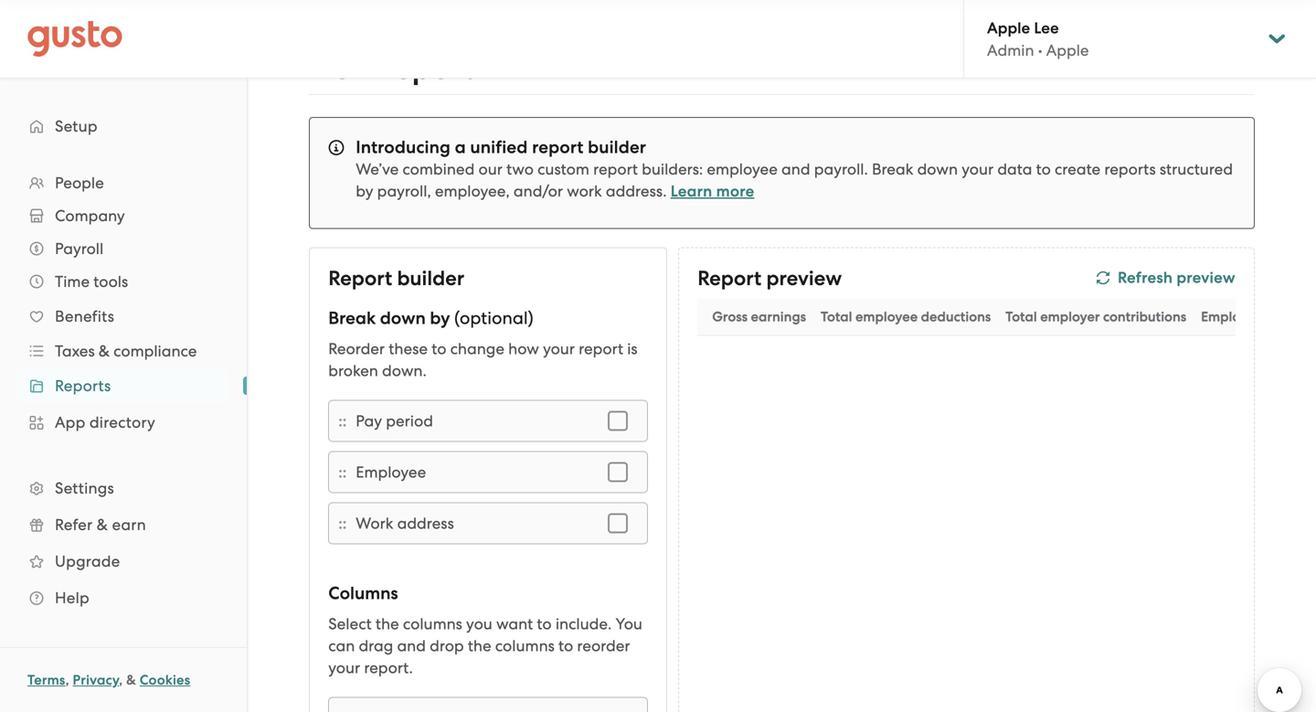 Task type: describe. For each thing, give the bounding box(es) containing it.
employer
[[1041, 309, 1101, 325]]

privacy link
[[73, 672, 119, 689]]

earnings
[[751, 309, 807, 325]]

time tools
[[55, 273, 128, 291]]

taxes & compliance
[[55, 342, 197, 360]]

earn
[[112, 516, 146, 534]]

people button
[[18, 166, 229, 199]]

& for compliance
[[99, 342, 110, 360]]

1 vertical spatial by
[[430, 308, 450, 329]]

break inside we've combined our two custom report builders: employee and payroll. break down your data to create reports structured by payroll, employee, and/or work address.
[[872, 160, 914, 178]]

employee taxes
[[1202, 309, 1301, 325]]

change
[[451, 340, 505, 358]]

builder inside alert
[[588, 137, 647, 158]]

your inside reorder these to change how your report is broken down.
[[543, 340, 575, 358]]

combined
[[403, 160, 475, 178]]

unified
[[470, 137, 528, 158]]

total for total employer contributions
[[1006, 309, 1038, 325]]

deductions
[[922, 309, 992, 325]]

settings link
[[18, 472, 229, 505]]

introducing a unified report builder
[[356, 137, 647, 158]]

report.
[[364, 659, 413, 677]]

terms link
[[27, 672, 66, 689]]

app directory link
[[18, 406, 229, 439]]

we've combined our two custom report builders: employee and payroll. break down your data to create reports structured by payroll, employee, and/or work address.
[[356, 160, 1234, 200]]

0 horizontal spatial the
[[376, 615, 399, 633]]

:: for pay period
[[339, 412, 347, 431]]

these
[[389, 340, 428, 358]]

pay
[[356, 412, 382, 430]]

admin
[[988, 41, 1035, 59]]

refresh preview button
[[1097, 267, 1236, 291]]

break down by (optional)
[[329, 308, 534, 329]]

select the columns you want to include. you can drag and drop the columns to reorder your report.
[[329, 615, 643, 677]]

0 horizontal spatial break
[[329, 308, 376, 329]]

(optional)
[[455, 308, 534, 329]]

preview for report preview
[[767, 267, 842, 291]]

employee for employee
[[356, 463, 426, 482]]

your inside 'select the columns you want to include. you can drag and drop the columns to reorder your report.'
[[329, 659, 360, 677]]

taxes & compliance button
[[18, 335, 229, 368]]

refresh preview
[[1118, 268, 1236, 287]]

compliance
[[114, 342, 197, 360]]

terms , privacy , & cookies
[[27, 672, 190, 689]]

to inside reorder these to change how your report is broken down.
[[432, 340, 447, 358]]

contributions
[[1104, 309, 1187, 325]]

total for total employee deductions
[[821, 309, 853, 325]]

gross
[[713, 309, 748, 325]]

payroll.
[[815, 160, 869, 178]]

drop
[[430, 637, 464, 655]]

refresh
[[1118, 268, 1173, 287]]

app
[[55, 413, 86, 432]]

select
[[329, 615, 372, 633]]

learn more link
[[671, 182, 755, 201]]

1 vertical spatial the
[[468, 637, 492, 655]]

2 , from the left
[[119, 672, 123, 689]]

can
[[329, 637, 355, 655]]

report inside reorder these to change how your report is broken down.
[[579, 340, 624, 358]]

your inside we've combined our two custom report builders: employee and payroll. break down your data to create reports structured by payroll, employee, and/or work address.
[[962, 160, 994, 178]]

introducing a unified report builder alert
[[309, 117, 1255, 229]]

1 horizontal spatial apple
[[1047, 41, 1090, 59]]

privacy
[[73, 672, 119, 689]]

cookies
[[140, 672, 190, 689]]

benefits link
[[18, 300, 229, 333]]

employee inside we've combined our two custom report builders: employee and payroll. break down your data to create reports structured by payroll, employee, and/or work address.
[[707, 160, 778, 178]]

refer
[[55, 516, 93, 534]]

:: for work address
[[339, 514, 347, 533]]

broken
[[329, 362, 378, 380]]

list containing people
[[0, 166, 247, 616]]

a
[[455, 137, 466, 158]]

help link
[[18, 582, 229, 615]]

data
[[998, 160, 1033, 178]]

directory
[[90, 413, 156, 432]]

help
[[55, 589, 90, 607]]

tools
[[94, 273, 128, 291]]

reports
[[1105, 160, 1157, 178]]

we've
[[356, 160, 399, 178]]

1 vertical spatial columns
[[495, 637, 555, 655]]

introducing
[[356, 137, 451, 158]]

module__icon___go7vc image
[[1097, 271, 1111, 285]]

to down include.
[[559, 637, 574, 655]]

report up introducing
[[383, 50, 474, 87]]

builders:
[[642, 160, 703, 178]]

& for earn
[[97, 516, 108, 534]]

report for report builder
[[329, 267, 392, 291]]

you
[[466, 615, 493, 633]]

company
[[55, 207, 125, 225]]

new report
[[309, 50, 474, 87]]

custom
[[538, 160, 590, 178]]

and/or
[[514, 182, 563, 200]]

learn
[[671, 182, 713, 201]]

payroll
[[55, 240, 104, 258]]

by inside we've combined our two custom report builders: employee and payroll. break down your data to create reports structured by payroll, employee, and/or work address.
[[356, 182, 374, 200]]

:: for employee
[[339, 463, 347, 482]]

to inside we've combined our two custom report builders: employee and payroll. break down your data to create reports structured by payroll, employee, and/or work address.
[[1037, 160, 1052, 178]]

learn more
[[671, 182, 755, 201]]

gusto navigation element
[[0, 79, 247, 646]]

benefits
[[55, 307, 114, 326]]

time tools button
[[18, 265, 229, 298]]

more
[[717, 182, 755, 201]]

payroll,
[[377, 182, 431, 200]]

drag
[[359, 637, 393, 655]]

taxes
[[1267, 309, 1301, 325]]



Task type: vqa. For each thing, say whether or not it's contained in the screenshot.
overtime inside Some forms of earnings need to be included in overtime wages paid to nonexempt employees.
no



Task type: locate. For each thing, give the bounding box(es) containing it.
is
[[628, 340, 638, 358]]

& left earn
[[97, 516, 108, 534]]

employee
[[1202, 309, 1264, 325], [356, 463, 426, 482]]

0 vertical spatial apple
[[988, 19, 1031, 37]]

apple right '•'
[[1047, 41, 1090, 59]]

0 horizontal spatial builder
[[397, 267, 465, 291]]

0 horizontal spatial columns
[[403, 615, 463, 633]]

settings
[[55, 479, 114, 498]]

employee down pay period
[[356, 463, 426, 482]]

columns down want
[[495, 637, 555, 655]]

reports link
[[18, 369, 229, 402]]

break right payroll.
[[872, 160, 914, 178]]

1 vertical spatial and
[[397, 637, 426, 655]]

2 report from the left
[[698, 267, 762, 291]]

report up custom
[[532, 137, 584, 158]]

home image
[[27, 21, 123, 57]]

1 vertical spatial builder
[[397, 267, 465, 291]]

columns
[[403, 615, 463, 633], [495, 637, 555, 655]]

work
[[356, 514, 394, 533]]

1 :: from the top
[[339, 412, 347, 431]]

0 vertical spatial break
[[872, 160, 914, 178]]

1 horizontal spatial columns
[[495, 637, 555, 655]]

0 vertical spatial your
[[962, 160, 994, 178]]

reorder these to change how your report is broken down.
[[329, 340, 638, 380]]

1 horizontal spatial ,
[[119, 672, 123, 689]]

time
[[55, 273, 90, 291]]

setup
[[55, 117, 98, 135]]

1 vertical spatial employee
[[856, 309, 918, 325]]

reorder
[[577, 637, 631, 655]]

company button
[[18, 199, 229, 232]]

columns up drop
[[403, 615, 463, 633]]

1 horizontal spatial by
[[430, 308, 450, 329]]

,
[[66, 672, 69, 689], [119, 672, 123, 689]]

1 vertical spatial break
[[329, 308, 376, 329]]

report preview
[[698, 267, 842, 291]]

0 horizontal spatial total
[[821, 309, 853, 325]]

1 horizontal spatial total
[[1006, 309, 1038, 325]]

apple lee admin • apple
[[988, 19, 1090, 59]]

2 :: from the top
[[339, 463, 347, 482]]

refer & earn
[[55, 516, 146, 534]]

1 horizontal spatial preview
[[1177, 268, 1236, 287]]

preview up employee taxes
[[1177, 268, 1236, 287]]

1 vertical spatial your
[[543, 340, 575, 358]]

& right taxes
[[99, 342, 110, 360]]

&
[[99, 342, 110, 360], [97, 516, 108, 534], [126, 672, 136, 689]]

preview up earnings
[[767, 267, 842, 291]]

0 vertical spatial down
[[918, 160, 958, 178]]

by down we've
[[356, 182, 374, 200]]

payroll button
[[18, 232, 229, 265]]

1 horizontal spatial break
[[872, 160, 914, 178]]

employee up more
[[707, 160, 778, 178]]

1 vertical spatial &
[[97, 516, 108, 534]]

report for report preview
[[698, 267, 762, 291]]

0 vertical spatial employee
[[707, 160, 778, 178]]

1 vertical spatial apple
[[1047, 41, 1090, 59]]

2 total from the left
[[1006, 309, 1038, 325]]

down left data
[[918, 160, 958, 178]]

down up the these
[[380, 308, 426, 329]]

0 horizontal spatial ,
[[66, 672, 69, 689]]

and left payroll.
[[782, 160, 811, 178]]

preview
[[767, 267, 842, 291], [1177, 268, 1236, 287]]

reports
[[55, 377, 111, 395]]

0 vertical spatial by
[[356, 182, 374, 200]]

1 report from the left
[[329, 267, 392, 291]]

0 horizontal spatial apple
[[988, 19, 1031, 37]]

1 horizontal spatial down
[[918, 160, 958, 178]]

employee left taxes
[[1202, 309, 1264, 325]]

break up reorder
[[329, 308, 376, 329]]

employee for employee taxes
[[1202, 309, 1264, 325]]

cookies button
[[140, 669, 190, 691]]

1 horizontal spatial the
[[468, 637, 492, 655]]

None checkbox
[[598, 503, 639, 544]]

report up address.
[[594, 160, 638, 178]]

0 vertical spatial ::
[[339, 412, 347, 431]]

the down "you"
[[468, 637, 492, 655]]

builder up address.
[[588, 137, 647, 158]]

2 horizontal spatial your
[[962, 160, 994, 178]]

include.
[[556, 615, 612, 633]]

report left is
[[579, 340, 624, 358]]

new
[[309, 50, 376, 87]]

reorder
[[329, 340, 385, 358]]

report up reorder
[[329, 267, 392, 291]]

down inside we've combined our two custom report builders: employee and payroll. break down your data to create reports structured by payroll, employee, and/or work address.
[[918, 160, 958, 178]]

list
[[0, 166, 247, 616]]

total left employer
[[1006, 309, 1038, 325]]

want
[[497, 615, 533, 633]]

1 , from the left
[[66, 672, 69, 689]]

create
[[1055, 160, 1101, 178]]

0 vertical spatial builder
[[588, 137, 647, 158]]

period
[[386, 412, 433, 430]]

the
[[376, 615, 399, 633], [468, 637, 492, 655]]

preview for refresh preview
[[1177, 268, 1236, 287]]

upgrade link
[[18, 545, 229, 578]]

lee
[[1035, 19, 1060, 37]]

preview inside button
[[1177, 268, 1236, 287]]

1 vertical spatial ::
[[339, 463, 347, 482]]

1 total from the left
[[821, 309, 853, 325]]

and inside 'select the columns you want to include. you can drag and drop the columns to reorder your report.'
[[397, 637, 426, 655]]

2 vertical spatial your
[[329, 659, 360, 677]]

, left 'privacy' link
[[66, 672, 69, 689]]

& left cookies button
[[126, 672, 136, 689]]

total employer contributions
[[1006, 309, 1187, 325]]

down.
[[382, 362, 427, 380]]

and
[[782, 160, 811, 178], [397, 637, 426, 655]]

builder
[[588, 137, 647, 158], [397, 267, 465, 291]]

0 horizontal spatial your
[[329, 659, 360, 677]]

setup link
[[18, 110, 229, 143]]

0 vertical spatial columns
[[403, 615, 463, 633]]

work
[[567, 182, 602, 200]]

, left cookies
[[119, 672, 123, 689]]

address
[[397, 514, 454, 533]]

upgrade
[[55, 552, 120, 571]]

1 horizontal spatial your
[[543, 340, 575, 358]]

3 :: from the top
[[339, 514, 347, 533]]

employee,
[[435, 182, 510, 200]]

terms
[[27, 672, 66, 689]]

work address
[[356, 514, 454, 533]]

1 horizontal spatial employee
[[856, 309, 918, 325]]

0 vertical spatial &
[[99, 342, 110, 360]]

2 vertical spatial ::
[[339, 514, 347, 533]]

0 horizontal spatial and
[[397, 637, 426, 655]]

and up the report.
[[397, 637, 426, 655]]

our
[[479, 160, 503, 178]]

how
[[509, 340, 539, 358]]

0 horizontal spatial by
[[356, 182, 374, 200]]

1 horizontal spatial builder
[[588, 137, 647, 158]]

employee left deductions
[[856, 309, 918, 325]]

2 vertical spatial &
[[126, 672, 136, 689]]

report up gross
[[698, 267, 762, 291]]

refer & earn link
[[18, 508, 229, 541]]

columns
[[329, 583, 398, 604]]

0 horizontal spatial employee
[[356, 463, 426, 482]]

to right want
[[537, 615, 552, 633]]

0 horizontal spatial employee
[[707, 160, 778, 178]]

apple up 'admin'
[[988, 19, 1031, 37]]

your left data
[[962, 160, 994, 178]]

0 horizontal spatial preview
[[767, 267, 842, 291]]

& inside refer & earn link
[[97, 516, 108, 534]]

employee
[[707, 160, 778, 178], [856, 309, 918, 325]]

down
[[918, 160, 958, 178], [380, 308, 426, 329]]

None checkbox
[[598, 401, 639, 441], [598, 452, 639, 492], [598, 401, 639, 441], [598, 452, 639, 492]]

by
[[356, 182, 374, 200], [430, 308, 450, 329]]

0 vertical spatial and
[[782, 160, 811, 178]]

report inside we've combined our two custom report builders: employee and payroll. break down your data to create reports structured by payroll, employee, and/or work address.
[[594, 160, 638, 178]]

& inside taxes & compliance dropdown button
[[99, 342, 110, 360]]

0 vertical spatial the
[[376, 615, 399, 633]]

•
[[1039, 41, 1043, 59]]

to right the these
[[432, 340, 447, 358]]

the up the drag
[[376, 615, 399, 633]]

1 vertical spatial down
[[380, 308, 426, 329]]

1 vertical spatial employee
[[356, 463, 426, 482]]

0 vertical spatial employee
[[1202, 309, 1264, 325]]

::
[[339, 412, 347, 431], [339, 463, 347, 482], [339, 514, 347, 533]]

two
[[507, 160, 534, 178]]

1 horizontal spatial employee
[[1202, 309, 1264, 325]]

your down can
[[329, 659, 360, 677]]

and inside we've combined our two custom report builders: employee and payroll. break down your data to create reports structured by payroll, employee, and/or work address.
[[782, 160, 811, 178]]

0 horizontal spatial down
[[380, 308, 426, 329]]

address.
[[606, 182, 667, 200]]

builder up "break down by (optional)"
[[397, 267, 465, 291]]

1 horizontal spatial and
[[782, 160, 811, 178]]

taxes
[[55, 342, 95, 360]]

total employee deductions
[[821, 309, 992, 325]]

report builder
[[329, 267, 465, 291]]

1 horizontal spatial report
[[698, 267, 762, 291]]

structured
[[1160, 160, 1234, 178]]

to right data
[[1037, 160, 1052, 178]]

by left (optional)
[[430, 308, 450, 329]]

app directory
[[55, 413, 156, 432]]

your right how
[[543, 340, 575, 358]]

0 horizontal spatial report
[[329, 267, 392, 291]]

gross earnings
[[713, 309, 807, 325]]

total right earnings
[[821, 309, 853, 325]]

apple
[[988, 19, 1031, 37], [1047, 41, 1090, 59]]

report
[[383, 50, 474, 87], [532, 137, 584, 158], [594, 160, 638, 178], [579, 340, 624, 358]]

pay period
[[356, 412, 433, 430]]

break
[[872, 160, 914, 178], [329, 308, 376, 329]]



